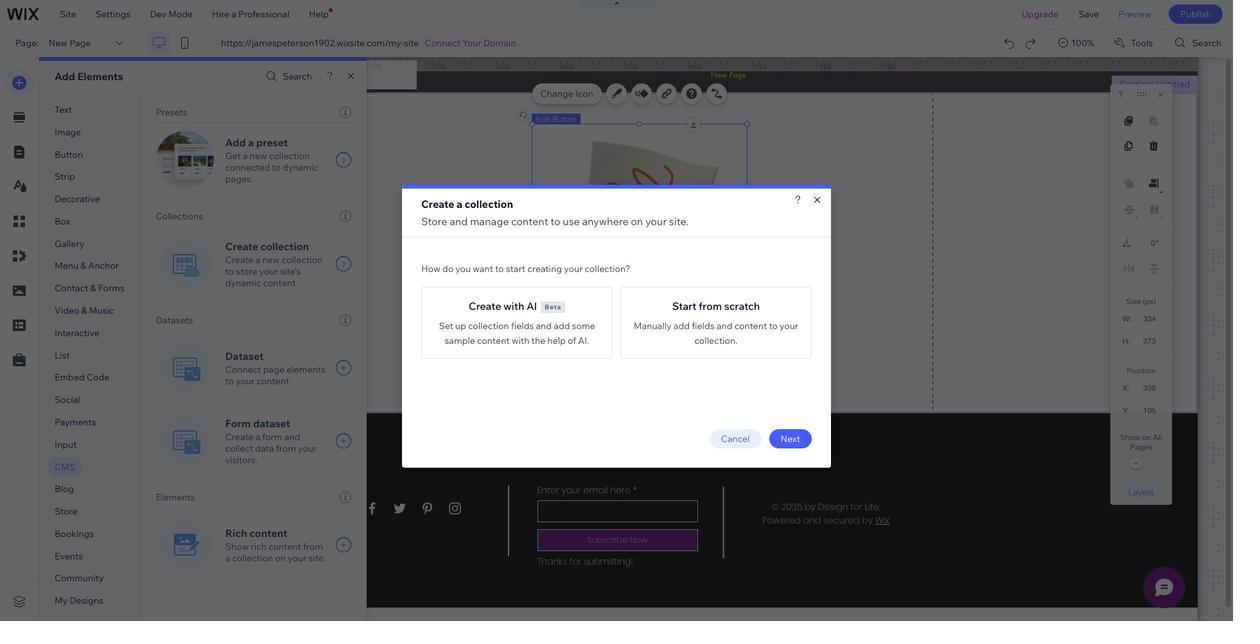 Task type: vqa. For each thing, say whether or not it's contained in the screenshot.
Change
yes



Task type: describe. For each thing, give the bounding box(es) containing it.
create collection create a new collection to store your site's dynamic content.
[[225, 240, 323, 289]]

collection right store on the left of page
[[282, 254, 323, 266]]

menu & anchor
[[55, 261, 119, 272]]

on inside rich content show rich content from a collection on your site.
[[275, 553, 286, 565]]

events
[[55, 551, 83, 563]]

1 horizontal spatial search
[[1193, 37, 1222, 49]]

collect
[[225, 443, 253, 455]]

connected
[[225, 162, 270, 173]]

size
[[1127, 297, 1142, 306]]

data
[[255, 443, 274, 455]]

show inside "show on all pages"
[[1121, 433, 1141, 443]]

(px)
[[1143, 297, 1157, 306]]

site
[[60, 8, 76, 20]]

interactive
[[55, 328, 100, 339]]

all
[[1153, 433, 1163, 443]]

form
[[262, 432, 282, 443]]

100% button
[[1051, 29, 1104, 57]]

show inside rich content show rich content from a collection on your site.
[[225, 542, 249, 553]]

dynamic inside add a preset get a new collection connected to dynamic pages.
[[283, 162, 319, 173]]

menu
[[55, 261, 79, 272]]

on inside "show on all pages"
[[1143, 433, 1152, 443]]

?
[[1119, 90, 1124, 99]]

0 vertical spatial connect
[[425, 37, 461, 49]]

https://jamespeterson1902.wixsite.com/my-
[[221, 37, 404, 49]]

your
[[463, 37, 482, 49]]

help
[[309, 8, 329, 20]]

code
[[87, 372, 109, 384]]

store
[[55, 506, 77, 518]]

rich content show rich content from a collection on your site.
[[225, 527, 326, 565]]

embed code
[[55, 372, 109, 384]]

untitled
[[1157, 78, 1191, 90]]

site's
[[280, 266, 301, 278]]

image
[[55, 126, 81, 138]]

elements
[[287, 364, 326, 376]]

a inside rich content show rich content from a collection on your site.
[[225, 553, 230, 565]]

input
[[55, 439, 77, 451]]

dataset
[[225, 350, 264, 363]]

new page
[[49, 37, 91, 49]]

to inside add a preset get a new collection connected to dynamic pages.
[[272, 162, 281, 173]]

section:
[[1120, 78, 1155, 90]]

icon button
[[536, 114, 577, 124]]

tools button
[[1104, 29, 1165, 57]]

y:
[[1123, 407, 1129, 416]]

upgrade
[[1022, 8, 1059, 20]]

a inside create collection create a new collection to store your site's dynamic content.
[[256, 254, 260, 266]]

new inside add a preset get a new collection connected to dynamic pages.
[[250, 150, 267, 162]]

h:
[[1123, 337, 1131, 346]]

0 horizontal spatial search
[[283, 71, 312, 82]]

collection up site's at left top
[[261, 240, 309, 253]]

rich
[[251, 542, 267, 553]]

show on all pages
[[1121, 433, 1163, 452]]

my
[[55, 596, 68, 607]]

collection inside rich content show rich content from a collection on your site.
[[232, 553, 273, 565]]

strip
[[55, 171, 75, 183]]

hire
[[212, 8, 229, 20]]

layers button
[[1121, 486, 1162, 499]]

https://jamespeterson1902.wixsite.com/my-site connect your domain
[[221, 37, 516, 49]]

new inside create collection create a new collection to store your site's dynamic content.
[[262, 254, 280, 266]]

new
[[49, 37, 68, 49]]

& for contact
[[90, 283, 96, 294]]

professional
[[238, 8, 290, 20]]

blog
[[55, 484, 74, 496]]

settings
[[96, 8, 131, 20]]

position
[[1127, 366, 1156, 376]]

0 vertical spatial content
[[250, 527, 288, 540]]

hire a professional
[[212, 8, 290, 20]]

preview button
[[1109, 0, 1162, 28]]

list
[[55, 350, 70, 361]]

preview
[[1119, 8, 1152, 20]]

content. inside create collection create a new collection to store your site's dynamic content.
[[263, 278, 298, 289]]

pages.
[[225, 173, 253, 185]]

a right the 'get'
[[243, 150, 248, 162]]

dataset connect page elements to your content.
[[225, 350, 326, 387]]

0 horizontal spatial elements
[[77, 70, 123, 83]]

connect inside dataset connect page elements to your content.
[[225, 364, 261, 376]]

forms
[[98, 283, 125, 294]]

video & music
[[55, 305, 114, 317]]

contact & forms
[[55, 283, 125, 294]]

music
[[89, 305, 114, 317]]

from inside 'form dataset create a form and collect data from your visitors.'
[[276, 443, 296, 455]]

your inside create collection create a new collection to store your site's dynamic content.
[[259, 266, 278, 278]]

to inside dataset connect page elements to your content.
[[225, 376, 234, 387]]

& for menu
[[81, 261, 86, 272]]

cms
[[55, 462, 75, 473]]

text
[[55, 104, 72, 116]]

designs
[[70, 596, 103, 607]]

from inside rich content show rich content from a collection on your site.
[[303, 542, 323, 553]]



Task type: locate. For each thing, give the bounding box(es) containing it.
1 vertical spatial &
[[90, 283, 96, 294]]

form dataset create a form and collect data from your visitors.
[[225, 418, 317, 466]]

1 vertical spatial elements
[[156, 492, 195, 504]]

2 create from the top
[[225, 254, 254, 266]]

0 vertical spatial &
[[81, 261, 86, 272]]

0 horizontal spatial dynamic
[[225, 278, 261, 289]]

bookings
[[55, 529, 94, 540]]

&
[[81, 261, 86, 272], [90, 283, 96, 294], [81, 305, 87, 317]]

add elements
[[55, 70, 123, 83]]

store
[[236, 266, 257, 278]]

from right rich
[[303, 542, 323, 553]]

save
[[1079, 8, 1100, 20]]

x:
[[1123, 384, 1130, 393]]

? button
[[1119, 90, 1124, 99]]

show down rich
[[225, 542, 249, 553]]

dev mode
[[150, 8, 193, 20]]

1 vertical spatial new
[[262, 254, 280, 266]]

connect
[[425, 37, 461, 49], [225, 364, 261, 376]]

button down image
[[55, 149, 83, 160]]

add for add a preset get a new collection connected to dynamic pages.
[[225, 136, 246, 149]]

to left store on the left of page
[[225, 266, 234, 278]]

0 vertical spatial dynamic
[[283, 162, 319, 173]]

form
[[225, 418, 251, 430]]

new left site's at left top
[[262, 254, 280, 266]]

tools
[[1131, 37, 1153, 49]]

0 vertical spatial on
[[1143, 433, 1152, 443]]

0 vertical spatial elements
[[77, 70, 123, 83]]

rich
[[225, 527, 247, 540]]

1 vertical spatial create
[[225, 254, 254, 266]]

add
[[55, 70, 75, 83], [225, 136, 246, 149]]

1 horizontal spatial dynamic
[[283, 162, 319, 173]]

site.
[[309, 553, 326, 565]]

gallery
[[55, 238, 84, 250]]

1 horizontal spatial add
[[225, 136, 246, 149]]

size (px)
[[1127, 297, 1157, 306]]

your inside dataset connect page elements to your content.
[[236, 376, 255, 387]]

change
[[541, 88, 573, 100]]

new down preset
[[250, 150, 267, 162]]

None text field
[[1138, 235, 1156, 252], [1137, 310, 1162, 328], [1137, 333, 1162, 350], [1136, 380, 1162, 397], [1136, 402, 1162, 420], [1138, 235, 1156, 252], [1137, 310, 1162, 328], [1137, 333, 1162, 350], [1136, 380, 1162, 397], [1136, 402, 1162, 420]]

elements
[[77, 70, 123, 83], [156, 492, 195, 504]]

dynamic down preset
[[283, 162, 319, 173]]

& left forms at left
[[90, 283, 96, 294]]

your inside rich content show rich content from a collection on your site.
[[288, 553, 307, 565]]

to down preset
[[272, 162, 281, 173]]

content. down 'dataset'
[[257, 376, 291, 387]]

create for create
[[225, 254, 254, 266]]

your left site's at left top
[[259, 266, 278, 278]]

create
[[225, 240, 258, 253], [225, 254, 254, 266], [225, 432, 254, 443]]

0 horizontal spatial from
[[276, 443, 296, 455]]

a left preset
[[248, 136, 254, 149]]

preset
[[256, 136, 288, 149]]

0 horizontal spatial show
[[225, 542, 249, 553]]

1 vertical spatial icon
[[536, 114, 551, 124]]

box
[[55, 216, 70, 227]]

add a preset get a new collection connected to dynamic pages.
[[225, 136, 319, 185]]

show down y:
[[1121, 433, 1141, 443]]

page
[[70, 37, 91, 49]]

dynamic
[[283, 162, 319, 173], [225, 278, 261, 289]]

search button down publish
[[1166, 29, 1234, 57]]

3 create from the top
[[225, 432, 254, 443]]

button down change icon
[[553, 114, 577, 124]]

to inside create collection create a new collection to store your site's dynamic content.
[[225, 266, 234, 278]]

pages
[[1131, 443, 1153, 452]]

from right data at left bottom
[[276, 443, 296, 455]]

decorative
[[55, 193, 100, 205]]

presets
[[156, 107, 187, 118]]

content. right store on the left of page
[[263, 278, 298, 289]]

a inside 'form dataset create a form and collect data from your visitors.'
[[256, 432, 260, 443]]

0 horizontal spatial icon
[[536, 114, 551, 124]]

1 horizontal spatial icon
[[575, 88, 593, 100]]

change icon
[[541, 88, 593, 100]]

to down 'dataset'
[[225, 376, 234, 387]]

publish
[[1181, 8, 1212, 20]]

from
[[276, 443, 296, 455], [303, 542, 323, 553]]

and
[[284, 432, 300, 443]]

2 vertical spatial to
[[225, 376, 234, 387]]

0 vertical spatial to
[[272, 162, 281, 173]]

icon down change
[[536, 114, 551, 124]]

search down https://jamespeterson1902.wixsite.com/my-
[[283, 71, 312, 82]]

& right menu
[[81, 261, 86, 272]]

site
[[404, 37, 419, 49]]

search down publish button on the top of the page
[[1193, 37, 1222, 49]]

0 horizontal spatial search button
[[263, 67, 312, 86]]

add inside add a preset get a new collection connected to dynamic pages.
[[225, 136, 246, 149]]

section: untitled
[[1120, 78, 1191, 90]]

1 horizontal spatial elements
[[156, 492, 195, 504]]

create inside 'form dataset create a form and collect data from your visitors.'
[[225, 432, 254, 443]]

payments
[[55, 417, 96, 428]]

1 horizontal spatial search button
[[1166, 29, 1234, 57]]

add for add elements
[[55, 70, 75, 83]]

your down 'dataset'
[[236, 376, 255, 387]]

your left site.
[[288, 553, 307, 565]]

get
[[225, 150, 241, 162]]

0 vertical spatial content.
[[263, 278, 298, 289]]

1 vertical spatial content
[[269, 542, 301, 553]]

2 vertical spatial &
[[81, 305, 87, 317]]

1 horizontal spatial button
[[553, 114, 577, 124]]

0 vertical spatial button
[[553, 114, 577, 124]]

mode
[[168, 8, 193, 20]]

connect down 'dataset'
[[225, 364, 261, 376]]

a left form
[[256, 432, 260, 443]]

switch
[[1129, 456, 1155, 474]]

0 horizontal spatial connect
[[225, 364, 261, 376]]

100%
[[1072, 37, 1095, 49]]

social
[[55, 395, 80, 406]]

1 vertical spatial dynamic
[[225, 278, 261, 289]]

1 vertical spatial from
[[303, 542, 323, 553]]

1 vertical spatial on
[[275, 553, 286, 565]]

& for video
[[81, 305, 87, 317]]

2 vertical spatial create
[[225, 432, 254, 443]]

add up text
[[55, 70, 75, 83]]

on left all
[[1143, 433, 1152, 443]]

show
[[1121, 433, 1141, 443], [225, 542, 249, 553]]

embed
[[55, 372, 85, 384]]

0 horizontal spatial add
[[55, 70, 75, 83]]

1 vertical spatial connect
[[225, 364, 261, 376]]

create down form
[[225, 432, 254, 443]]

collection down preset
[[269, 150, 310, 162]]

a left site's at left top
[[256, 254, 260, 266]]

content
[[250, 527, 288, 540], [269, 542, 301, 553]]

add up the 'get'
[[225, 136, 246, 149]]

0 horizontal spatial on
[[275, 553, 286, 565]]

your inside 'form dataset create a form and collect data from your visitors.'
[[298, 443, 317, 455]]

collection
[[269, 150, 310, 162], [261, 240, 309, 253], [282, 254, 323, 266], [232, 553, 273, 565]]

°
[[1156, 239, 1159, 248]]

video
[[55, 305, 79, 317]]

1 horizontal spatial connect
[[425, 37, 461, 49]]

content right rich
[[269, 542, 301, 553]]

community
[[55, 573, 104, 585]]

anchor
[[88, 261, 119, 272]]

create left site's at left top
[[225, 254, 254, 266]]

1 horizontal spatial on
[[1143, 433, 1152, 443]]

0 vertical spatial from
[[276, 443, 296, 455]]

1 vertical spatial add
[[225, 136, 246, 149]]

1 vertical spatial search
[[283, 71, 312, 82]]

domain
[[484, 37, 516, 49]]

content.
[[263, 278, 298, 289], [257, 376, 291, 387]]

dataset
[[253, 418, 290, 430]]

1 vertical spatial search button
[[263, 67, 312, 86]]

your right form
[[298, 443, 317, 455]]

contact
[[55, 283, 88, 294]]

collection inside add a preset get a new collection connected to dynamic pages.
[[269, 150, 310, 162]]

1 create from the top
[[225, 240, 258, 253]]

on right rich
[[275, 553, 286, 565]]

0 horizontal spatial button
[[55, 149, 83, 160]]

0 vertical spatial search button
[[1166, 29, 1234, 57]]

0 vertical spatial show
[[1121, 433, 1141, 443]]

icon right change
[[575, 88, 593, 100]]

my designs
[[55, 596, 103, 607]]

datasets
[[156, 315, 193, 326]]

visitors.
[[225, 455, 258, 466]]

publish button
[[1169, 4, 1223, 24]]

0 vertical spatial create
[[225, 240, 258, 253]]

to
[[272, 162, 281, 173], [225, 266, 234, 278], [225, 376, 234, 387]]

& right the video
[[81, 305, 87, 317]]

dynamic left site's at left top
[[225, 278, 261, 289]]

0 vertical spatial icon
[[575, 88, 593, 100]]

1 horizontal spatial show
[[1121, 433, 1141, 443]]

content. inside dataset connect page elements to your content.
[[257, 376, 291, 387]]

search button down https://jamespeterson1902.wixsite.com/my-
[[263, 67, 312, 86]]

content up rich
[[250, 527, 288, 540]]

dev
[[150, 8, 166, 20]]

0 vertical spatial new
[[250, 150, 267, 162]]

save button
[[1069, 0, 1109, 28]]

a down rich
[[225, 553, 230, 565]]

layers
[[1129, 487, 1154, 498]]

collections
[[156, 211, 203, 222]]

a right 'hire' in the left of the page
[[231, 8, 236, 20]]

create up store on the left of page
[[225, 240, 258, 253]]

1 vertical spatial show
[[225, 542, 249, 553]]

page
[[263, 364, 285, 376]]

collection down rich
[[232, 553, 273, 565]]

1 horizontal spatial from
[[303, 542, 323, 553]]

1 vertical spatial content.
[[257, 376, 291, 387]]

connect left your
[[425, 37, 461, 49]]

1 vertical spatial to
[[225, 266, 234, 278]]

0 vertical spatial add
[[55, 70, 75, 83]]

1 vertical spatial button
[[55, 149, 83, 160]]

button
[[553, 114, 577, 124], [55, 149, 83, 160]]

dynamic inside create collection create a new collection to store your site's dynamic content.
[[225, 278, 261, 289]]

create for form
[[225, 432, 254, 443]]

w:
[[1123, 315, 1132, 324]]

0 vertical spatial search
[[1193, 37, 1222, 49]]



